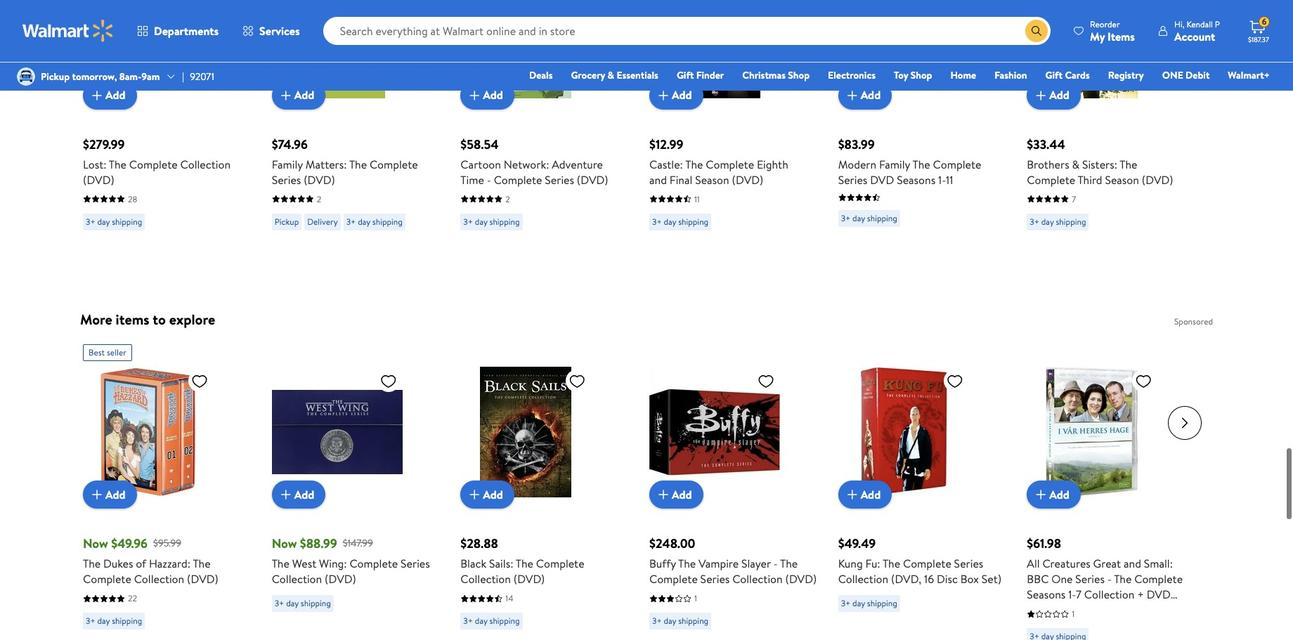 Task type: describe. For each thing, give the bounding box(es) containing it.
box inside $49.49 kung fu: the complete series collection (dvd, 16 disc box set)
[[961, 571, 979, 586]]

search icon image
[[1031, 25, 1042, 37]]

- for $248.00
[[773, 555, 778, 571]]

fashion
[[995, 68, 1027, 82]]

the inside $279.99 lost: the complete collection (dvd)
[[109, 156, 126, 171]]

3+ for cartoon
[[463, 215, 473, 227]]

$49.49
[[838, 534, 876, 552]]

(dvd) inside $279.99 lost: the complete collection (dvd)
[[83, 171, 114, 187]]

$83.99 modern family the complete series dvd seasons 1-11
[[838, 135, 981, 187]]

and inside $12.99 castle: the complete eighth and final season (dvd)
[[649, 171, 667, 187]]

reorder my items
[[1090, 18, 1135, 44]]

items
[[1108, 28, 1135, 44]]

add up $49.96 at the left of the page
[[105, 486, 126, 502]]

items
[[116, 309, 149, 328]]

$61.98 all creatures great and small: bbc one series - the complete seasons 1-7 collection + dvd exclusive christmas specials (33 disc box set) [dvd]
[[1027, 534, 1183, 633]]

slayer
[[741, 555, 771, 571]]

0 vertical spatial &
[[608, 68, 614, 82]]

sisters:
[[1082, 156, 1117, 171]]

add to favorites list, all creatures great and small: bbc one series - the complete seasons 1-7 collection + dvd exclusive christmas specials (33 disc box set) [dvd] image
[[1135, 372, 1152, 389]]

(dvd,
[[891, 571, 921, 586]]

exclusive
[[1027, 602, 1071, 617]]

fashion link
[[988, 67, 1033, 83]]

tomorrow,
[[72, 70, 117, 84]]

+
[[1137, 586, 1144, 602]]

$12.99 castle: the complete eighth and final season (dvd)
[[649, 135, 788, 187]]

matters:
[[306, 156, 347, 171]]

registry link
[[1102, 67, 1150, 83]]

grocery & essentials link
[[565, 67, 665, 83]]

great
[[1093, 555, 1121, 571]]

dvd inside $83.99 modern family the complete series dvd seasons 1-11
[[870, 171, 894, 187]]

$58.54 cartoon network: adventure time - complete series (dvd)
[[461, 135, 608, 187]]

product group containing $83.99
[[838, 0, 996, 235]]

8am-
[[119, 70, 141, 84]]

complete inside $74.96 family matters: the complete series (dvd)
[[370, 156, 418, 171]]

[dvd]
[[1094, 617, 1126, 633]]

hi,
[[1174, 18, 1185, 30]]

now for $88.99
[[272, 534, 297, 552]]

the right hazzard:
[[193, 555, 211, 571]]

deals link
[[523, 67, 559, 83]]

specials
[[1126, 602, 1164, 617]]

the left dukes
[[83, 555, 101, 571]]

shipping down "14"
[[489, 614, 520, 626]]

brothers & sisters: the complete third season (dvd) image
[[1027, 0, 1158, 97]]

3+ for modern
[[841, 211, 851, 223]]

departments
[[154, 23, 219, 39]]

shipping for modern
[[867, 211, 897, 223]]

$28.88 black sails: the complete collection (dvd)
[[461, 534, 584, 586]]

$279.99
[[83, 135, 125, 152]]

product group containing $74.96
[[272, 0, 430, 235]]

the inside $12.99 castle: the complete eighth and final season (dvd)
[[685, 156, 703, 171]]

now $88.99 $147.99 the west wing: complete series collection (dvd)
[[272, 534, 430, 586]]

$248.00 buffy the vampire slayer - the complete series collection (dvd)
[[649, 534, 817, 586]]

3+ day shipping for brothers
[[1030, 215, 1086, 227]]

product group containing $61.98
[[1027, 338, 1196, 640]]

services
[[259, 23, 300, 39]]

gift cards
[[1045, 68, 1090, 82]]

seller
[[107, 346, 126, 358]]

black
[[461, 555, 486, 571]]

dukes
[[103, 555, 133, 571]]

2 for $74.96
[[317, 192, 321, 204]]

$58.54
[[461, 135, 499, 152]]

gift finder
[[677, 68, 724, 82]]

shipping for castle:
[[678, 215, 709, 227]]

castle: the complete eighth and final season (dvd) image
[[649, 0, 780, 97]]

the inside $83.99 modern family the complete series dvd seasons 1-11
[[913, 156, 930, 171]]

complete inside $83.99 modern family the complete series dvd seasons 1-11
[[933, 156, 981, 171]]

gift for gift finder
[[677, 68, 694, 82]]

add up $74.96
[[294, 87, 314, 102]]

day for kung
[[853, 597, 865, 609]]

the right buffy
[[678, 555, 696, 571]]

$88.99
[[300, 534, 337, 552]]

shop for christmas shop
[[788, 68, 810, 82]]

deals
[[529, 68, 553, 82]]

0 horizontal spatial 1
[[694, 592, 697, 604]]

complete inside $28.88 black sails: the complete collection (dvd)
[[536, 555, 584, 571]]

add down 8am-
[[105, 87, 126, 102]]

the dukes of hazzard: the complete collection (dvd) image
[[83, 366, 214, 497]]

and inside $61.98 all creatures great and small: bbc one series - the complete seasons 1-7 collection + dvd exclusive christmas specials (33 disc box set) [dvd]
[[1124, 555, 1141, 571]]

(dvd) inside now $49.96 $95.99 the dukes of hazzard: the complete collection (dvd)
[[187, 571, 218, 586]]

of
[[136, 555, 146, 571]]

eighth
[[757, 156, 788, 171]]

- for $58.54
[[487, 171, 491, 187]]

$28.88
[[461, 534, 498, 552]]

1 vertical spatial 1
[[1072, 607, 1075, 619]]

cartoon
[[461, 156, 501, 171]]

gift for gift cards
[[1045, 68, 1063, 82]]

product group containing now $88.99
[[272, 338, 441, 640]]

kung
[[838, 555, 863, 571]]

the inside $28.88 black sails: the complete collection (dvd)
[[516, 555, 533, 571]]

day for buffy
[[664, 614, 676, 626]]

best
[[89, 346, 105, 358]]

| 92071
[[182, 70, 214, 84]]

complete inside now $88.99 $147.99 the west wing: complete series collection (dvd)
[[350, 555, 398, 571]]

$95.99
[[153, 535, 181, 549]]

modern family the complete series dvd seasons 1-11 image
[[838, 0, 969, 97]]

1- inside $83.99 modern family the complete series dvd seasons 1-11
[[938, 171, 946, 187]]

family inside $83.99 modern family the complete series dvd seasons 1-11
[[879, 156, 910, 171]]

add to cart image for now
[[277, 486, 294, 503]]

(dvd) inside $248.00 buffy the vampire slayer - the complete series collection (dvd)
[[785, 571, 817, 586]]

product group containing $279.99
[[83, 0, 241, 235]]

services button
[[231, 14, 312, 48]]

walmart+ link
[[1222, 67, 1276, 83]]

delivery
[[307, 215, 338, 227]]

3+ for kung
[[841, 597, 851, 609]]

complete inside $248.00 buffy the vampire slayer - the complete series collection (dvd)
[[649, 571, 698, 586]]

7 inside $61.98 all creatures great and small: bbc one series - the complete seasons 1-7 collection + dvd exclusive christmas specials (33 disc box set) [dvd]
[[1076, 586, 1082, 602]]

third
[[1078, 171, 1102, 187]]

add to cart image for $248.00
[[655, 486, 672, 503]]

one debit link
[[1156, 67, 1216, 83]]

cartoon network: adventure time - complete series (dvd) image
[[461, 0, 591, 97]]

castle:
[[649, 156, 683, 171]]

debit
[[1186, 68, 1210, 82]]

add up $61.98
[[1049, 486, 1070, 502]]

3+ day shipping for castle:
[[652, 215, 709, 227]]

add to cart image for $33.44
[[1033, 86, 1049, 103]]

collection inside $279.99 lost: the complete collection (dvd)
[[180, 156, 231, 171]]

day down black
[[475, 614, 487, 626]]

day for cartoon
[[475, 215, 487, 227]]

walmart image
[[22, 20, 114, 42]]

series inside $83.99 modern family the complete series dvd seasons 1-11
[[838, 171, 867, 187]]

3+ for lost:
[[86, 215, 95, 227]]

p
[[1215, 18, 1220, 30]]

collection inside $28.88 black sails: the complete collection (dvd)
[[461, 571, 511, 586]]

$12.99
[[649, 135, 683, 152]]

electronics
[[828, 68, 876, 82]]

one
[[1052, 571, 1073, 586]]

the inside $74.96 family matters: the complete series (dvd)
[[349, 156, 367, 171]]

$33.44 brothers & sisters: the complete third season (dvd)
[[1027, 135, 1173, 187]]

all creatures great and small: bbc one series - the complete seasons 1-7 collection + dvd exclusive christmas specials (33 disc box set) [dvd] image
[[1027, 366, 1158, 497]]

season for $12.99
[[695, 171, 729, 187]]

cards
[[1065, 68, 1090, 82]]

creatures
[[1043, 555, 1091, 571]]

0 horizontal spatial 11
[[694, 192, 700, 204]]

6
[[1262, 16, 1267, 28]]

the west wing: complete series collection (dvd) image
[[272, 366, 402, 497]]

next slide for popular items in this category list image
[[1168, 6, 1202, 40]]

best seller
[[89, 346, 126, 358]]

toy shop
[[894, 68, 932, 82]]

collection inside $248.00 buffy the vampire slayer - the complete series collection (dvd)
[[732, 571, 783, 586]]

complete inside now $49.96 $95.99 the dukes of hazzard: the complete collection (dvd)
[[83, 571, 131, 586]]

next slide for more items to explore list image
[[1168, 406, 1202, 439]]

14
[[506, 592, 513, 604]]

brothers
[[1027, 156, 1069, 171]]

christmas inside "link"
[[742, 68, 786, 82]]

reorder
[[1090, 18, 1120, 30]]

day for $88.99
[[286, 597, 299, 609]]

bbc
[[1027, 571, 1049, 586]]

shipping for cartoon
[[489, 215, 520, 227]]

registry
[[1108, 68, 1144, 82]]

shipping for buffy
[[678, 614, 709, 626]]

lost: the complete collection (dvd) image
[[83, 0, 214, 97]]

home link
[[944, 67, 983, 83]]

pickup for pickup
[[275, 215, 299, 227]]

28
[[128, 192, 137, 204]]

fu:
[[865, 555, 880, 571]]

more items to explore
[[80, 309, 215, 328]]

complete inside $279.99 lost: the complete collection (dvd)
[[129, 156, 178, 171]]

christmas shop link
[[736, 67, 816, 83]]

shipping right "delivery"
[[372, 215, 403, 227]]

3+ day shipping for $88.99
[[275, 597, 331, 609]]

series inside $58.54 cartoon network: adventure time - complete series (dvd)
[[545, 171, 574, 187]]

6 $187.37
[[1248, 16, 1269, 44]]

shipping for brothers
[[1056, 215, 1086, 227]]

shipping for lost:
[[112, 215, 142, 227]]

explore
[[169, 309, 215, 328]]

day for modern
[[853, 211, 865, 223]]



Task type: locate. For each thing, give the bounding box(es) containing it.
complete inside $49.49 kung fu: the complete series collection (dvd, 16 disc box set)
[[903, 555, 951, 571]]

(dvd) right of
[[187, 571, 218, 586]]

92071
[[190, 70, 214, 84]]

(dvd) inside $28.88 black sails: the complete collection (dvd)
[[514, 571, 545, 586]]

the right castle:
[[685, 156, 703, 171]]

pickup for pickup tomorrow, 8am-9am
[[41, 70, 70, 84]]

1 shop from the left
[[788, 68, 810, 82]]

box
[[961, 571, 979, 586], [1051, 617, 1069, 633]]

the inside $49.49 kung fu: the complete series collection (dvd, 16 disc box set)
[[883, 555, 900, 571]]

0 vertical spatial 11
[[946, 171, 953, 187]]

add to favorites list, buffy the vampire slayer - the complete series collection (dvd) image
[[758, 372, 774, 389]]

(dvd) inside '$33.44 brothers & sisters: the complete third season (dvd)'
[[1142, 171, 1173, 187]]

set) inside $61.98 all creatures great and small: bbc one series - the complete seasons 1-7 collection + dvd exclusive christmas specials (33 disc box set) [dvd]
[[1072, 617, 1092, 633]]

Walmart Site-Wide search field
[[323, 17, 1051, 45]]

1-
[[938, 171, 946, 187], [1068, 586, 1076, 602]]

seasons right modern
[[897, 171, 936, 187]]

now up the west at the left bottom of page
[[272, 534, 297, 552]]

1 vertical spatial christmas
[[1074, 602, 1123, 617]]

0 horizontal spatial seasons
[[897, 171, 936, 187]]

(dvd) right network:
[[577, 171, 608, 187]]

product group containing $49.49
[[838, 338, 1007, 640]]

hi, kendall p account
[[1174, 18, 1220, 44]]

black sails: the complete collection (dvd) image
[[461, 366, 591, 497]]

kendall
[[1187, 18, 1213, 30]]

kung fu: the complete series collection (dvd, 16 disc box set) image
[[838, 366, 969, 497]]

1 family from the left
[[272, 156, 303, 171]]

1 vertical spatial set)
[[1072, 617, 1092, 633]]

gift left the finder
[[677, 68, 694, 82]]

vampire
[[699, 555, 739, 571]]

(dvd) right the west at the left bottom of page
[[325, 571, 356, 586]]

1 vertical spatial 1-
[[1068, 586, 1076, 602]]

add
[[105, 87, 126, 102], [294, 87, 314, 102], [483, 87, 503, 102], [672, 87, 692, 102], [861, 87, 881, 102], [1049, 87, 1070, 102], [105, 486, 126, 502], [294, 486, 314, 502], [483, 486, 503, 502], [672, 486, 692, 502], [861, 486, 881, 502], [1049, 486, 1070, 502]]

0 vertical spatial 1
[[694, 592, 697, 604]]

0 horizontal spatial shop
[[788, 68, 810, 82]]

1 horizontal spatial and
[[1124, 555, 1141, 571]]

1 horizontal spatial gift
[[1045, 68, 1063, 82]]

and left final
[[649, 171, 667, 187]]

one
[[1162, 68, 1183, 82]]

1 right exclusive
[[1072, 607, 1075, 619]]

1
[[694, 592, 697, 604], [1072, 607, 1075, 619]]

(dvd) inside $58.54 cartoon network: adventure time - complete series (dvd)
[[577, 171, 608, 187]]

more
[[80, 309, 112, 328]]

3+ day shipping for lost:
[[86, 215, 142, 227]]

0 horizontal spatial &
[[608, 68, 614, 82]]

toy shop link
[[888, 67, 939, 83]]

family inside $74.96 family matters: the complete series (dvd)
[[272, 156, 303, 171]]

1 now from the left
[[83, 534, 108, 552]]

0 horizontal spatial family
[[272, 156, 303, 171]]

season for $33.44
[[1105, 171, 1139, 187]]

pickup tomorrow, 8am-9am
[[41, 70, 160, 84]]

seasons down all
[[1027, 586, 1066, 602]]

add to favorites list, kung fu: the complete series collection (dvd, 16 disc box set) image
[[946, 372, 963, 389]]

1 vertical spatial and
[[1124, 555, 1141, 571]]

1 horizontal spatial season
[[1105, 171, 1139, 187]]

add to favorites list, the dukes of hazzard: the complete collection (dvd) image
[[191, 372, 208, 389]]

day right "delivery"
[[358, 215, 370, 227]]

set) left [dvd]
[[1072, 617, 1092, 633]]

season right the third in the right top of the page
[[1105, 171, 1139, 187]]

shipping
[[867, 211, 897, 223], [112, 215, 142, 227], [372, 215, 403, 227], [489, 215, 520, 227], [678, 215, 709, 227], [1056, 215, 1086, 227], [301, 597, 331, 609], [867, 597, 897, 609], [112, 614, 142, 626], [489, 614, 520, 626], [678, 614, 709, 626]]

1 2 from the left
[[317, 192, 321, 204]]

set)
[[982, 571, 1002, 586], [1072, 617, 1092, 633]]

&
[[608, 68, 614, 82], [1072, 156, 1080, 171]]

3+ day shipping down 28 in the left of the page
[[86, 215, 142, 227]]

3+ for buffy
[[652, 614, 662, 626]]

shipping for $88.99
[[301, 597, 331, 609]]

- inside $248.00 buffy the vampire slayer - the complete series collection (dvd)
[[773, 555, 778, 571]]

and right great
[[1124, 555, 1141, 571]]

west
[[292, 555, 316, 571]]

shipping down final
[[678, 215, 709, 227]]

now $49.96 $95.99 the dukes of hazzard: the complete collection (dvd)
[[83, 534, 218, 586]]

family matters: the complete series (dvd) image
[[272, 0, 402, 97]]

the right modern
[[913, 156, 930, 171]]

dvd down $83.99
[[870, 171, 894, 187]]

3+ day shipping right "delivery"
[[346, 215, 403, 227]]

the inside $61.98 all creatures great and small: bbc one series - the complete seasons 1-7 collection + dvd exclusive christmas specials (33 disc box set) [dvd]
[[1114, 571, 1132, 586]]

Search search field
[[323, 17, 1051, 45]]

christmas inside $61.98 all creatures great and small: bbc one series - the complete seasons 1-7 collection + dvd exclusive christmas specials (33 disc box set) [dvd]
[[1074, 602, 1123, 617]]

1 horizontal spatial &
[[1072, 156, 1080, 171]]

1 horizontal spatial christmas
[[1074, 602, 1123, 617]]

add up $58.54
[[483, 87, 503, 102]]

1 horizontal spatial shop
[[911, 68, 932, 82]]

1 horizontal spatial family
[[879, 156, 910, 171]]

sails:
[[489, 555, 513, 571]]

& inside '$33.44 brothers & sisters: the complete third season (dvd)'
[[1072, 156, 1080, 171]]

$33.44
[[1027, 135, 1065, 152]]

|
[[182, 70, 184, 84]]

1 vertical spatial disc
[[1027, 617, 1048, 633]]

the inside '$33.44 brothers & sisters: the complete third season (dvd)'
[[1120, 156, 1137, 171]]

toy
[[894, 68, 908, 82]]

1 vertical spatial box
[[1051, 617, 1069, 633]]

1 horizontal spatial pickup
[[275, 215, 299, 227]]

0 horizontal spatial -
[[487, 171, 491, 187]]

3+ day shipping down buffy
[[652, 614, 709, 626]]

hazzard:
[[149, 555, 190, 571]]

$49.49 kung fu: the complete series collection (dvd, 16 disc box set)
[[838, 534, 1002, 586]]

- inside $61.98 all creatures great and small: bbc one series - the complete seasons 1-7 collection + dvd exclusive christmas specials (33 disc box set) [dvd]
[[1107, 571, 1112, 586]]

day down brothers
[[1041, 215, 1054, 227]]

the right sisters:
[[1120, 156, 1137, 171]]

disc inside $61.98 all creatures great and small: bbc one series - the complete seasons 1-7 collection + dvd exclusive christmas specials (33 disc box set) [dvd]
[[1027, 617, 1048, 633]]

shipping down the third in the right top of the page
[[1056, 215, 1086, 227]]

(dvd) inside $12.99 castle: the complete eighth and final season (dvd)
[[732, 171, 763, 187]]

3+ day shipping for buffy
[[652, 614, 709, 626]]

0 horizontal spatial box
[[961, 571, 979, 586]]

the right slayer
[[780, 555, 798, 571]]

add to favorites list, the west wing: complete series collection (dvd) image
[[380, 372, 397, 389]]

box inside $61.98 all creatures great and small: bbc one series - the complete seasons 1-7 collection + dvd exclusive christmas specials (33 disc box set) [dvd]
[[1051, 617, 1069, 633]]

(dvd) inside now $88.99 $147.99 the west wing: complete series collection (dvd)
[[325, 571, 356, 586]]

2 gift from the left
[[1045, 68, 1063, 82]]

product group containing $248.00
[[649, 338, 818, 640]]

season inside $12.99 castle: the complete eighth and final season (dvd)
[[695, 171, 729, 187]]

electronics link
[[822, 67, 882, 83]]

product group containing now $49.96
[[83, 338, 252, 640]]

(33
[[1167, 602, 1183, 617]]

set) inside $49.49 kung fu: the complete series collection (dvd, 16 disc box set)
[[982, 571, 1002, 586]]

account
[[1174, 28, 1215, 44]]

season right final
[[695, 171, 729, 187]]

complete inside $61.98 all creatures great and small: bbc one series - the complete seasons 1-7 collection + dvd exclusive christmas specials (33 disc box set) [dvd]
[[1134, 571, 1183, 586]]

add up $49.49
[[861, 486, 881, 502]]

2 family from the left
[[879, 156, 910, 171]]

shipping down the west at the left bottom of page
[[301, 597, 331, 609]]

buffy
[[649, 555, 676, 571]]

3+ for $88.99
[[275, 597, 284, 609]]

day down dukes
[[97, 614, 110, 626]]

1 down $248.00 buffy the vampire slayer - the complete series collection (dvd)
[[694, 592, 697, 604]]

0 vertical spatial dvd
[[870, 171, 894, 187]]

0 vertical spatial set)
[[982, 571, 1002, 586]]

1- inside $61.98 all creatures great and small: bbc one series - the complete seasons 1-7 collection + dvd exclusive christmas specials (33 disc box set) [dvd]
[[1068, 586, 1076, 602]]

day down time
[[475, 215, 487, 227]]

collection inside $61.98 all creatures great and small: bbc one series - the complete seasons 1-7 collection + dvd exclusive christmas specials (33 disc box set) [dvd]
[[1084, 586, 1135, 602]]

family
[[272, 156, 303, 171], [879, 156, 910, 171]]

1 horizontal spatial disc
[[1027, 617, 1048, 633]]

shipping down modern
[[867, 211, 897, 223]]

1 horizontal spatial 11
[[946, 171, 953, 187]]

0 horizontal spatial and
[[649, 171, 667, 187]]

gift cards link
[[1039, 67, 1096, 83]]

add up $28.88 in the bottom of the page
[[483, 486, 503, 502]]

1 vertical spatial &
[[1072, 156, 1080, 171]]

(dvd)
[[83, 171, 114, 187], [304, 171, 335, 187], [577, 171, 608, 187], [732, 171, 763, 187], [1142, 171, 1173, 187], [187, 571, 218, 586], [325, 571, 356, 586], [514, 571, 545, 586], [785, 571, 817, 586]]

series inside $49.49 kung fu: the complete series collection (dvd, 16 disc box set)
[[954, 555, 983, 571]]

(dvd) down $279.99 on the left top of page
[[83, 171, 114, 187]]

product group containing $12.99
[[649, 0, 807, 235]]

3+ day shipping down the third in the right top of the page
[[1030, 215, 1086, 227]]

1 vertical spatial 7
[[1076, 586, 1082, 602]]

0 vertical spatial christmas
[[742, 68, 786, 82]]

set) left all
[[982, 571, 1002, 586]]

$74.96 family matters: the complete series (dvd)
[[272, 135, 418, 187]]

0 vertical spatial disc
[[937, 571, 958, 586]]

0 horizontal spatial 2
[[317, 192, 321, 204]]

series inside now $88.99 $147.99 the west wing: complete series collection (dvd)
[[401, 555, 430, 571]]

- right time
[[487, 171, 491, 187]]

collection inside now $88.99 $147.99 the west wing: complete series collection (dvd)
[[272, 571, 322, 586]]

essentials
[[617, 68, 658, 82]]

now up dukes
[[83, 534, 108, 552]]

2 horizontal spatial -
[[1107, 571, 1112, 586]]

$187.37
[[1248, 34, 1269, 44]]

collection inside now $49.96 $95.99 the dukes of hazzard: the complete collection (dvd)
[[134, 571, 184, 586]]

0 vertical spatial 7
[[1072, 192, 1076, 204]]

product group
[[83, 0, 241, 235], [272, 0, 430, 235], [461, 0, 618, 235], [649, 0, 807, 235], [838, 0, 996, 235], [1027, 0, 1185, 235], [83, 338, 252, 640], [272, 338, 441, 640], [461, 338, 630, 640], [649, 338, 818, 640], [838, 338, 1007, 640], [1027, 338, 1196, 640]]

3+ day shipping down the west at the left bottom of page
[[275, 597, 331, 609]]

2 season from the left
[[1105, 171, 1139, 187]]

1 horizontal spatial dvd
[[1147, 586, 1171, 602]]

11 inside $83.99 modern family the complete series dvd seasons 1-11
[[946, 171, 953, 187]]

3+ day shipping down the 22
[[86, 614, 142, 626]]

now inside now $49.96 $95.99 the dukes of hazzard: the complete collection (dvd)
[[83, 534, 108, 552]]

complete inside $58.54 cartoon network: adventure time - complete series (dvd)
[[494, 171, 542, 187]]

0 horizontal spatial set)
[[982, 571, 1002, 586]]

the right sails:
[[516, 555, 533, 571]]

3+ for brothers
[[1030, 215, 1039, 227]]

my
[[1090, 28, 1105, 44]]

- right slayer
[[773, 555, 778, 571]]

box right 16
[[961, 571, 979, 586]]

2 now from the left
[[272, 534, 297, 552]]

$279.99 lost: the complete collection (dvd)
[[83, 135, 231, 187]]

dvd right +
[[1147, 586, 1171, 602]]

product group containing $58.54
[[461, 0, 618, 235]]

0 vertical spatial 1-
[[938, 171, 946, 187]]

1 vertical spatial pickup
[[275, 215, 299, 227]]

0 horizontal spatial gift
[[677, 68, 694, 82]]

the right lost: at the left top of page
[[109, 156, 126, 171]]

2 shop from the left
[[911, 68, 932, 82]]

seasons inside $83.99 modern family the complete series dvd seasons 1-11
[[897, 171, 936, 187]]

now
[[83, 534, 108, 552], [272, 534, 297, 552]]

1 horizontal spatial 1-
[[1068, 586, 1076, 602]]

$147.99
[[343, 535, 373, 549]]

all
[[1027, 555, 1040, 571]]

(dvd) right slayer
[[785, 571, 817, 586]]

add down electronics
[[861, 87, 881, 102]]

(dvd) right final
[[732, 171, 763, 187]]

0 vertical spatial and
[[649, 171, 667, 187]]

2 2 from the left
[[506, 192, 510, 204]]

3+ day shipping down "fu:"
[[841, 597, 897, 609]]

now for $49.96
[[83, 534, 108, 552]]

add to favorites list, black sails: the complete collection (dvd) image
[[569, 372, 586, 389]]

shop right 'toy' at the right top of the page
[[911, 68, 932, 82]]

now inside now $88.99 $147.99 the west wing: complete series collection (dvd)
[[272, 534, 297, 552]]

2 down network:
[[506, 192, 510, 204]]

gift finder link
[[670, 67, 730, 83]]

complete
[[129, 156, 178, 171], [370, 156, 418, 171], [706, 156, 754, 171], [933, 156, 981, 171], [494, 171, 542, 187], [1027, 171, 1075, 187], [350, 555, 398, 571], [536, 555, 584, 571], [903, 555, 951, 571], [83, 571, 131, 586], [649, 571, 698, 586], [1134, 571, 1183, 586]]

disc right 16
[[937, 571, 958, 586]]

pickup left "delivery"
[[275, 215, 299, 227]]

box down one
[[1051, 617, 1069, 633]]

adventure
[[552, 156, 603, 171]]

home
[[950, 68, 976, 82]]

1 horizontal spatial -
[[773, 555, 778, 571]]

0 horizontal spatial christmas
[[742, 68, 786, 82]]

(dvd) inside $74.96 family matters: the complete series (dvd)
[[304, 171, 335, 187]]

shipping down network:
[[489, 215, 520, 227]]

family down $74.96
[[272, 156, 303, 171]]

shipping down vampire on the right bottom
[[678, 614, 709, 626]]

shipping down (dvd,
[[867, 597, 897, 609]]

family right modern
[[879, 156, 910, 171]]

time
[[461, 171, 484, 187]]

the inside now $88.99 $147.99 the west wing: complete series collection (dvd)
[[272, 555, 289, 571]]

add down gift cards
[[1049, 87, 1070, 102]]

1 horizontal spatial seasons
[[1027, 586, 1066, 602]]

0 horizontal spatial season
[[695, 171, 729, 187]]

day for brothers
[[1041, 215, 1054, 227]]

add down 'gift finder' link
[[672, 87, 692, 102]]

product group containing $33.44
[[1027, 0, 1185, 235]]

add button
[[83, 81, 137, 109], [272, 81, 326, 109], [461, 81, 514, 109], [649, 81, 703, 109], [838, 81, 892, 109], [1027, 81, 1081, 109], [83, 480, 137, 508], [272, 480, 326, 508], [461, 480, 514, 508], [649, 480, 703, 508], [838, 480, 892, 508], [1027, 480, 1081, 508]]

departments button
[[125, 14, 231, 48]]

3+ for castle:
[[652, 215, 662, 227]]

the left the west at the left bottom of page
[[272, 555, 289, 571]]

series inside $61.98 all creatures great and small: bbc one series - the complete seasons 1-7 collection + dvd exclusive christmas specials (33 disc box set) [dvd]
[[1075, 571, 1105, 586]]

add up $88.99
[[294, 486, 314, 502]]

3+ day shipping down time
[[463, 215, 520, 227]]

series inside $74.96 family matters: the complete series (dvd)
[[272, 171, 301, 187]]

0 vertical spatial pickup
[[41, 70, 70, 84]]

gift left cards in the top right of the page
[[1045, 68, 1063, 82]]

day down the west at the left bottom of page
[[286, 597, 299, 609]]

christmas right the finder
[[742, 68, 786, 82]]

pickup inside product group
[[275, 215, 299, 227]]

0 horizontal spatial pickup
[[41, 70, 70, 84]]

$49.96
[[111, 534, 148, 552]]

shop for toy shop
[[911, 68, 932, 82]]

0 horizontal spatial now
[[83, 534, 108, 552]]

day down buffy
[[664, 614, 676, 626]]

1 horizontal spatial box
[[1051, 617, 1069, 633]]

3+ day shipping down final
[[652, 215, 709, 227]]

season inside '$33.44 brothers & sisters: the complete third season (dvd)'
[[1105, 171, 1139, 187]]

complete inside $12.99 castle: the complete eighth and final season (dvd)
[[706, 156, 754, 171]]

3+ day shipping for cartoon
[[463, 215, 520, 227]]

series
[[272, 171, 301, 187], [545, 171, 574, 187], [838, 171, 867, 187], [401, 555, 430, 571], [954, 555, 983, 571], [700, 571, 730, 586], [1075, 571, 1105, 586]]

1 vertical spatial seasons
[[1027, 586, 1066, 602]]

shop inside "link"
[[788, 68, 810, 82]]

1 horizontal spatial 1
[[1072, 607, 1075, 619]]

collection
[[180, 156, 231, 171], [134, 571, 184, 586], [272, 571, 322, 586], [461, 571, 511, 586], [732, 571, 783, 586], [838, 571, 888, 586], [1084, 586, 1135, 602]]

0 vertical spatial seasons
[[897, 171, 936, 187]]

(dvd) up "delivery"
[[304, 171, 335, 187]]

modern
[[838, 156, 876, 171]]

the right "fu:"
[[883, 555, 900, 571]]

finder
[[696, 68, 724, 82]]

1 vertical spatial 11
[[694, 192, 700, 204]]

grocery
[[571, 68, 605, 82]]

(dvd) right sails:
[[514, 571, 545, 586]]

add to cart image
[[89, 86, 105, 103], [277, 86, 294, 103], [655, 86, 672, 103], [844, 86, 861, 103], [89, 486, 105, 503], [466, 486, 483, 503], [844, 486, 861, 503]]

0 horizontal spatial dvd
[[870, 171, 894, 187]]

to
[[153, 309, 166, 328]]

3+ day shipping down "14"
[[463, 614, 520, 626]]

(dvd) right sisters:
[[1142, 171, 1173, 187]]

day down modern
[[853, 211, 865, 223]]

1 vertical spatial dvd
[[1147, 586, 1171, 602]]

0 horizontal spatial 1-
[[938, 171, 946, 187]]

walmart+
[[1228, 68, 1270, 82]]

series inside $248.00 buffy the vampire slayer - the complete series collection (dvd)
[[700, 571, 730, 586]]

complete inside '$33.44 brothers & sisters: the complete third season (dvd)'
[[1027, 171, 1075, 187]]

3+ day shipping
[[841, 211, 897, 223], [86, 215, 142, 227], [346, 215, 403, 227], [463, 215, 520, 227], [652, 215, 709, 227], [1030, 215, 1086, 227], [275, 597, 331, 609], [841, 597, 897, 609], [86, 614, 142, 626], [463, 614, 520, 626], [652, 614, 709, 626]]

day down kung
[[853, 597, 865, 609]]

pickup left 'tomorrow,'
[[41, 70, 70, 84]]

2 up "delivery"
[[317, 192, 321, 204]]

shipping for kung
[[867, 597, 897, 609]]

final
[[670, 171, 692, 187]]

22
[[128, 592, 137, 604]]

9am
[[141, 70, 160, 84]]

the right matters:
[[349, 156, 367, 171]]

seasons inside $61.98 all creatures great and small: bbc one series - the complete seasons 1-7 collection + dvd exclusive christmas specials (33 disc box set) [dvd]
[[1027, 586, 1066, 602]]

3+ day shipping for kung
[[841, 597, 897, 609]]

shop left electronics
[[788, 68, 810, 82]]

$248.00
[[649, 534, 695, 552]]

7 right one
[[1076, 586, 1082, 602]]

1 season from the left
[[695, 171, 729, 187]]

sponsored
[[1174, 315, 1213, 327]]

7 down '$33.44 brothers & sisters: the complete third season (dvd)'
[[1072, 192, 1076, 204]]

the left +
[[1114, 571, 1132, 586]]

add to cart image
[[466, 86, 483, 103], [1033, 86, 1049, 103], [277, 486, 294, 503], [655, 486, 672, 503], [1033, 486, 1049, 503]]

disc inside $49.49 kung fu: the complete series collection (dvd, 16 disc box set)
[[937, 571, 958, 586]]

buffy the vampire slayer - the complete series collection (dvd) image
[[649, 366, 780, 497]]

day down final
[[664, 215, 676, 227]]

0 vertical spatial box
[[961, 571, 979, 586]]

- left +
[[1107, 571, 1112, 586]]

shipping down the 22
[[112, 614, 142, 626]]

2 for $58.54
[[506, 192, 510, 204]]

0 horizontal spatial disc
[[937, 571, 958, 586]]

one debit
[[1162, 68, 1210, 82]]

1 horizontal spatial set)
[[1072, 617, 1092, 633]]

add up $248.00
[[672, 486, 692, 502]]

day for castle:
[[664, 215, 676, 227]]

add to cart image for $58.54
[[466, 86, 483, 103]]

- inside $58.54 cartoon network: adventure time - complete series (dvd)
[[487, 171, 491, 187]]

 image
[[17, 67, 35, 86]]

1 horizontal spatial 2
[[506, 192, 510, 204]]

11
[[946, 171, 953, 187], [694, 192, 700, 204]]

pickup
[[41, 70, 70, 84], [275, 215, 299, 227]]

collection inside $49.49 kung fu: the complete series collection (dvd, 16 disc box set)
[[838, 571, 888, 586]]

wing:
[[319, 555, 347, 571]]

day for lost:
[[97, 215, 110, 227]]

1 gift from the left
[[677, 68, 694, 82]]

gift
[[677, 68, 694, 82], [1045, 68, 1063, 82]]

& right grocery
[[608, 68, 614, 82]]

product group containing $28.88
[[461, 338, 630, 640]]

3+ day shipping for modern
[[841, 211, 897, 223]]

dvd inside $61.98 all creatures great and small: bbc one series - the complete seasons 1-7 collection + dvd exclusive christmas specials (33 disc box set) [dvd]
[[1147, 586, 1171, 602]]

3+ day shipping down modern
[[841, 211, 897, 223]]

disc down bbc
[[1027, 617, 1048, 633]]

$74.96
[[272, 135, 308, 152]]

1 horizontal spatial now
[[272, 534, 297, 552]]



Task type: vqa. For each thing, say whether or not it's contained in the screenshot.
Content
no



